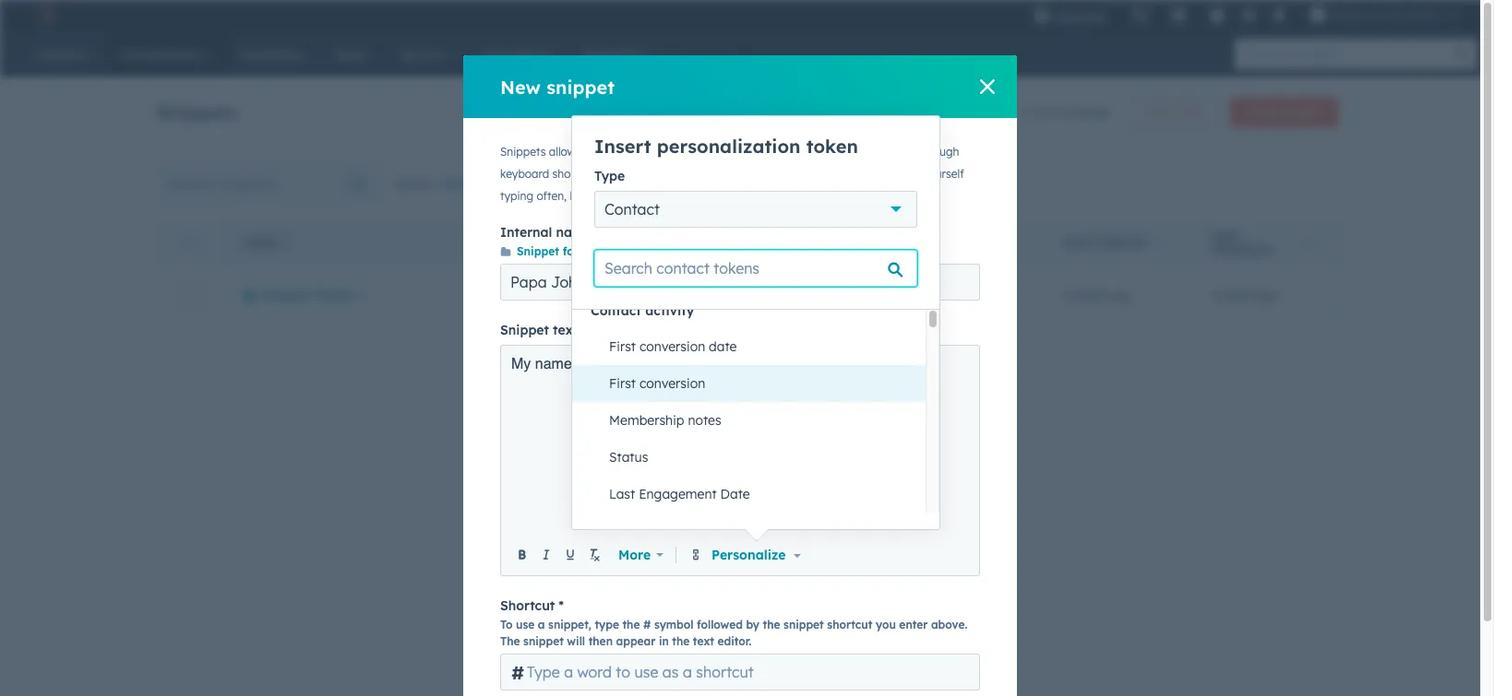 Task type: vqa. For each thing, say whether or not it's contained in the screenshot.
My at the bottom of page
yes



Task type: locate. For each thing, give the bounding box(es) containing it.
notifications image
[[1271, 8, 1288, 25]]

1 horizontal spatial a
[[590, 189, 597, 203]]

date inside last engagement date button
[[720, 486, 750, 503]]

0 vertical spatial snippets
[[156, 100, 237, 123]]

2 link opens in a new window image from the top
[[826, 192, 837, 203]]

by
[[669, 167, 682, 181], [971, 236, 986, 250], [746, 618, 759, 632]]

membership
[[609, 413, 684, 429]]

contact inside popup button
[[604, 200, 660, 219]]

1 vertical spatial first
[[609, 376, 636, 392]]

1 vertical spatial contact
[[591, 303, 641, 319]]

Search search field
[[156, 165, 381, 202]]

meeting
[[661, 189, 704, 203]]

1 horizontal spatial new
[[1146, 105, 1170, 119]]

2 8 from the left
[[1212, 287, 1219, 303]]

0 horizontal spatial or
[[647, 189, 658, 203]]

shortcut element
[[500, 654, 980, 691]]

snippets banner
[[156, 92, 1338, 127]]

of right line
[[815, 167, 826, 181]]

0 vertical spatial #
[[643, 618, 651, 632]]

2 conversion from the top
[[639, 376, 705, 392]]

ago down modified
[[1255, 287, 1279, 303]]

0 vertical spatial a
[[732, 167, 738, 181]]

last engagement date button
[[591, 476, 926, 513]]

1 horizontal spatial date
[[1064, 236, 1093, 250]]

snippet folder 1 down ascending sort. press to sort descending. element
[[263, 287, 366, 303]]

1 vertical spatial folder
[[563, 245, 595, 258]]

1 vertical spatial conversion
[[639, 376, 705, 392]]

2 vertical spatial folder
[[317, 287, 355, 303]]

0 horizontal spatial #
[[511, 661, 524, 684]]

1 first from the top
[[609, 339, 636, 355]]

keyboard
[[500, 167, 549, 181]]

0 vertical spatial contact
[[604, 200, 660, 219]]

first conversion date
[[609, 339, 737, 355]]

blocks
[[698, 145, 731, 159]]

0 vertical spatial first
[[609, 339, 636, 355]]

1 horizontal spatial that
[[852, 167, 874, 181]]

snippet down ascending sort. press to sort descending. element
[[263, 287, 313, 303]]

calling icon button
[[1124, 3, 1156, 27]]

the
[[622, 618, 640, 632], [763, 618, 780, 632], [672, 635, 690, 649]]

link opens in a new window image
[[826, 189, 837, 206], [826, 192, 837, 203]]

Merge tag popover body search field
[[594, 250, 917, 287]]

name left is
[[535, 356, 572, 373]]

john
[[629, 356, 661, 373]]

first down papa
[[609, 376, 636, 392]]

0 horizontal spatial that
[[772, 145, 793, 159]]

1 vertical spatial new
[[1146, 105, 1170, 119]]

# inside shortcut to use a snippet, type the # symbol followed by the snippet shortcut you enter above. the snippet will then appear in the text editor.
[[643, 618, 651, 632]]

0 vertical spatial folder
[[1173, 105, 1203, 119]]

you left enter at the bottom right of the page
[[876, 618, 896, 632]]

modified
[[1212, 243, 1272, 257]]

conversion up john at left
[[639, 339, 705, 355]]

menu containing apoptosis studios 2
[[1021, 0, 1472, 30]]

new inside button
[[1146, 105, 1170, 119]]

ascending sort. press to sort descending. image
[[282, 235, 289, 248]]

by down reusable
[[669, 167, 682, 181]]

date inside date created button
[[1064, 236, 1093, 250]]

name button
[[221, 221, 894, 262]]

1 horizontal spatial snippet folder 1
[[517, 245, 605, 258]]

1 vertical spatial #
[[511, 661, 524, 684]]

2 horizontal spatial the
[[763, 618, 780, 632]]

name for internal
[[556, 224, 592, 241]]

text
[[748, 145, 769, 159], [829, 167, 849, 181], [553, 322, 578, 339], [693, 635, 714, 649]]

first for first conversion
[[609, 376, 636, 392]]

studios
[[1390, 7, 1432, 22]]

2 horizontal spatial of
[[1035, 104, 1047, 121]]

created
[[916, 236, 968, 250]]

snippet folder 1 down internal name
[[517, 245, 605, 258]]

1 vertical spatial snippet
[[263, 287, 313, 303]]

new up keyboard
[[500, 75, 541, 98]]

name
[[244, 236, 277, 250]]

calling icon image
[[1132, 7, 1148, 24]]

new snippet
[[500, 75, 615, 98]]

of left 5
[[1035, 104, 1047, 121]]

1 vertical spatial snippets
[[500, 145, 546, 159]]

8 down date created
[[1064, 287, 1072, 303]]

date for date created
[[1064, 236, 1093, 250]]

0 horizontal spatial snippet folder 1
[[263, 287, 366, 303]]

folder inside button
[[1173, 105, 1203, 119]]

0 horizontal spatial snippets
[[156, 100, 237, 123]]

contact down started
[[604, 200, 660, 219]]

notes
[[688, 413, 721, 429]]

settings image
[[1240, 8, 1257, 24]]

help image
[[1209, 8, 1226, 25]]

2 vertical spatial of
[[815, 167, 826, 181]]

snippets inside snippets allow you to create reusable blocks of text that you can access quickly through keyboard shortcuts. get started by entering a phrase or line of text that you find yourself typing often, like a greeting or meeting agenda.
[[500, 145, 546, 159]]

days down modified
[[1223, 287, 1252, 303]]

2 horizontal spatial folder
[[1173, 105, 1203, 119]]

Search HubSpot search field
[[1235, 39, 1461, 70]]

first
[[609, 339, 636, 355], [609, 376, 636, 392]]

snippet down internal name
[[517, 245, 559, 258]]

first conversion button
[[591, 365, 926, 402]]

ago
[[1108, 287, 1132, 303], [1255, 287, 1279, 303]]

1 horizontal spatial by
[[746, 618, 759, 632]]

name inside text field
[[535, 356, 572, 373]]

name for my
[[535, 356, 572, 373]]

yourself
[[923, 167, 964, 181]]

1 8 days ago from the left
[[1064, 287, 1132, 303]]

new folder button
[[1131, 98, 1219, 127]]

marketplaces button
[[1159, 0, 1198, 30]]

hubspot image
[[33, 4, 55, 26]]

by right 'created'
[[971, 236, 986, 250]]

learn more. link
[[757, 189, 840, 206]]

1 vertical spatial of
[[734, 145, 745, 159]]

shortcut
[[827, 618, 872, 632]]

created inside button
[[1096, 236, 1148, 250]]

symbol
[[654, 618, 694, 632]]

personalize
[[711, 547, 786, 563]]

snippets
[[156, 100, 237, 123], [500, 145, 546, 159]]

# inside the shortcut element
[[511, 661, 524, 684]]

2 horizontal spatial by
[[971, 236, 986, 250]]

0 horizontal spatial by
[[669, 167, 682, 181]]

2 first from the top
[[609, 376, 636, 392]]

0 vertical spatial of
[[1035, 104, 1047, 121]]

you
[[579, 145, 598, 159], [796, 145, 815, 159], [877, 167, 896, 181], [876, 618, 896, 632]]

menu item
[[1119, 0, 1123, 30]]

contact left activity
[[591, 303, 641, 319]]

text down followed
[[693, 635, 714, 649]]

0 horizontal spatial ago
[[1108, 287, 1132, 303]]

apoptosis studios 2
[[1330, 7, 1442, 22]]

1 vertical spatial by
[[971, 236, 986, 250]]

days down date created
[[1075, 287, 1104, 303]]

a
[[732, 167, 738, 181], [590, 189, 597, 203], [538, 618, 545, 632]]

will
[[567, 635, 585, 649]]

2 horizontal spatial date
[[1212, 229, 1241, 243]]

my
[[511, 356, 531, 373]]

1 link opens in a new window image from the top
[[826, 189, 837, 206]]

a up the agenda.
[[732, 167, 738, 181]]

owner:
[[392, 175, 434, 192]]

or
[[780, 167, 791, 181], [647, 189, 658, 203]]

1 conversion from the top
[[639, 339, 705, 355]]

0 vertical spatial name
[[556, 224, 592, 241]]

by up editor.
[[746, 618, 759, 632]]

date inside date modified
[[1212, 229, 1241, 243]]

learn more.
[[757, 189, 824, 203]]

1 horizontal spatial 8
[[1212, 287, 1219, 303]]

# up appear
[[643, 618, 651, 632]]

ago down date created
[[1108, 287, 1132, 303]]

snippets inside banner
[[156, 100, 237, 123]]

0 horizontal spatial 8 days ago
[[1064, 287, 1132, 303]]

8
[[1064, 287, 1072, 303], [1212, 287, 1219, 303]]

date modified button
[[1190, 221, 1337, 262]]

None field
[[572, 228, 939, 697]]

0 vertical spatial conversion
[[639, 339, 705, 355]]

contact activity
[[591, 303, 694, 319]]

1 horizontal spatial days
[[1223, 287, 1252, 303]]

snippet inside create snippet 'button'
[[1283, 105, 1322, 119]]

apoptosis
[[1330, 7, 1387, 22]]

1 vertical spatial created
[[1096, 236, 1148, 250]]

0 horizontal spatial 1
[[359, 287, 366, 303]]

name up snippet folder 1 popup button
[[556, 224, 592, 241]]

a right 'like'
[[590, 189, 597, 203]]

0 horizontal spatial days
[[1075, 287, 1104, 303]]

1 vertical spatial snippet folder 1
[[263, 287, 366, 303]]

0 vertical spatial by
[[669, 167, 682, 181]]

above.
[[931, 618, 967, 632]]

or left line
[[780, 167, 791, 181]]

1
[[599, 245, 605, 258], [359, 287, 366, 303]]

that down "access" at the top right of the page
[[852, 167, 874, 181]]

5
[[1051, 104, 1058, 121]]

Internal name text field
[[500, 264, 980, 301]]

token
[[806, 135, 858, 158]]

# down the
[[511, 661, 524, 684]]

1 horizontal spatial snippets
[[500, 145, 546, 159]]

the right in
[[672, 635, 690, 649]]

1 vertical spatial name
[[535, 356, 572, 373]]

the up appear
[[622, 618, 640, 632]]

0 horizontal spatial date
[[720, 486, 750, 503]]

the right followed
[[763, 618, 780, 632]]

0 horizontal spatial folder
[[317, 287, 355, 303]]

created by button
[[894, 221, 1042, 262]]

new
[[500, 75, 541, 98], [1146, 105, 1170, 119]]

phrase
[[742, 167, 777, 181]]

entering
[[685, 167, 728, 181]]

or down started
[[647, 189, 658, 203]]

1 horizontal spatial #
[[643, 618, 651, 632]]

8 days ago down date created
[[1064, 287, 1132, 303]]

snippets for snippets allow you to create reusable blocks of text that you can access quickly through keyboard shortcuts. get started by entering a phrase or line of text that you find yourself typing often, like a greeting or meeting agenda.
[[500, 145, 546, 159]]

that up phrase
[[772, 145, 793, 159]]

0 vertical spatial snippet folder 1
[[517, 245, 605, 258]]

first for first conversion date
[[609, 339, 636, 355]]

snippet up my
[[500, 322, 549, 339]]

1 vertical spatial or
[[647, 189, 658, 203]]

0 horizontal spatial a
[[538, 618, 545, 632]]

2 days from the left
[[1223, 287, 1252, 303]]

name
[[556, 224, 592, 241], [535, 356, 572, 373]]

conversion for first conversion date
[[639, 339, 705, 355]]

new right 0 of 5 created
[[1146, 105, 1170, 119]]

agenda.
[[707, 189, 750, 203]]

press to sort. image
[[1308, 235, 1315, 248]]

internal name
[[500, 224, 592, 241]]

a right use on the bottom left of the page
[[538, 618, 545, 632]]

contact inside 'field'
[[591, 303, 641, 319]]

any button
[[442, 165, 492, 202]]

contact button
[[594, 191, 917, 228]]

then
[[588, 635, 613, 649]]

menu
[[1021, 0, 1472, 30]]

last engagement date
[[609, 486, 750, 503]]

snippet right create
[[1283, 105, 1322, 119]]

apoptosis studios 2 button
[[1299, 0, 1470, 30]]

8 down modified
[[1212, 287, 1219, 303]]

2 8 days ago from the left
[[1212, 287, 1279, 303]]

1 horizontal spatial ago
[[1255, 287, 1279, 303]]

0 vertical spatial snippet
[[517, 245, 559, 258]]

2 horizontal spatial a
[[732, 167, 738, 181]]

1 horizontal spatial folder
[[563, 245, 595, 258]]

of inside snippets banner
[[1035, 104, 1047, 121]]

of right blocks
[[734, 145, 745, 159]]

dialog
[[463, 55, 1017, 697]]

0 vertical spatial or
[[780, 167, 791, 181]]

snippet left shortcut
[[784, 618, 824, 632]]

0 vertical spatial new
[[500, 75, 541, 98]]

1 vertical spatial a
[[590, 189, 597, 203]]

2 vertical spatial by
[[746, 618, 759, 632]]

0 horizontal spatial 8
[[1064, 287, 1072, 303]]

contact
[[604, 200, 660, 219], [591, 303, 641, 319]]

create
[[615, 145, 648, 159]]

settings link
[[1237, 5, 1260, 24]]

appear
[[616, 635, 656, 649]]

snippet
[[517, 245, 559, 258], [263, 287, 313, 303], [500, 322, 549, 339]]

line
[[794, 167, 812, 181]]

1 horizontal spatial 8 days ago
[[1212, 287, 1279, 303]]

folder inside popup button
[[563, 245, 595, 258]]

personalize button
[[708, 545, 804, 565]]

0 horizontal spatial new
[[500, 75, 541, 98]]

1 horizontal spatial or
[[780, 167, 791, 181]]

text up is
[[553, 322, 578, 339]]

8 days ago down modified
[[1212, 287, 1279, 303]]

1 horizontal spatial 1
[[599, 245, 605, 258]]

membership notes
[[609, 413, 721, 429]]

0 vertical spatial 1
[[599, 245, 605, 258]]

first up papa
[[609, 339, 636, 355]]

new for new folder
[[1146, 105, 1170, 119]]

2 ago from the left
[[1255, 287, 1279, 303]]

0 vertical spatial created
[[1062, 104, 1108, 121]]

2 vertical spatial a
[[538, 618, 545, 632]]

1 horizontal spatial the
[[672, 635, 690, 649]]

conversion
[[639, 339, 705, 355], [639, 376, 705, 392]]

conversion down john at left
[[639, 376, 705, 392]]



Task type: describe. For each thing, give the bounding box(es) containing it.
created inside snippets banner
[[1062, 104, 1108, 121]]

shortcut to use a snippet, type the # symbol followed by the snippet shortcut you enter above. the snippet will then appear in the text editor.
[[500, 598, 967, 649]]

0 vertical spatial that
[[772, 145, 793, 159]]

1 vertical spatial that
[[852, 167, 874, 181]]

more
[[618, 547, 651, 563]]

personalization
[[657, 135, 801, 158]]

snippet text
[[500, 322, 578, 339]]

activity
[[645, 303, 694, 319]]

date created button
[[1042, 221, 1190, 262]]

reusable
[[651, 145, 695, 159]]

help button
[[1202, 0, 1233, 30]]

you left can
[[796, 145, 815, 159]]

marketplaces image
[[1171, 8, 1187, 25]]

notifications button
[[1264, 0, 1295, 30]]

date modified
[[1212, 229, 1272, 257]]

by inside button
[[971, 236, 986, 250]]

0 of 5 created
[[1023, 104, 1108, 121]]

1 inside popup button
[[599, 245, 605, 258]]

snippets for snippets
[[156, 100, 237, 123]]

editor.
[[718, 635, 752, 649]]

engagement
[[639, 486, 717, 503]]

create
[[1245, 105, 1280, 119]]

My name is Papa John text field
[[511, 354, 970, 539]]

to
[[601, 145, 612, 159]]

use
[[516, 618, 535, 632]]

text down can
[[829, 167, 849, 181]]

through
[[918, 145, 959, 159]]

link opens in a new window image inside learn more. link
[[826, 192, 837, 203]]

1 ago from the left
[[1108, 287, 1132, 303]]

close image
[[980, 79, 995, 94]]

often,
[[537, 189, 567, 203]]

snippet down use on the bottom left of the page
[[523, 635, 564, 649]]

learn
[[757, 189, 789, 203]]

date created
[[1064, 236, 1148, 250]]

snippet,
[[548, 618, 591, 632]]

find
[[899, 167, 920, 181]]

allow
[[549, 145, 576, 159]]

type
[[594, 168, 625, 185]]

first conversion
[[609, 376, 705, 392]]

started
[[629, 167, 666, 181]]

tara
[[916, 287, 943, 303]]

contact activity list box
[[572, 329, 926, 697]]

like
[[570, 189, 587, 203]]

status button
[[591, 439, 926, 476]]

followed
[[697, 618, 743, 632]]

quickly
[[879, 145, 915, 159]]

a inside shortcut to use a snippet, type the # symbol followed by the snippet shortcut you enter above. the snippet will then appear in the text editor.
[[538, 618, 545, 632]]

to
[[500, 618, 513, 632]]

1 vertical spatial 1
[[359, 287, 366, 303]]

new for new snippet
[[500, 75, 541, 98]]

upgrade
[[1054, 9, 1106, 24]]

2 vertical spatial snippet
[[500, 322, 549, 339]]

search button
[[1446, 39, 1477, 70]]

insert personalization token
[[594, 135, 858, 158]]

snippet up allow
[[546, 75, 615, 98]]

contact for contact
[[604, 200, 660, 219]]

internal
[[500, 224, 552, 241]]

last
[[609, 486, 635, 503]]

more button
[[606, 546, 675, 564]]

create snippet
[[1245, 105, 1322, 119]]

snippet inside popup button
[[517, 245, 559, 258]]

shortcuts.
[[552, 167, 604, 181]]

tara schultz
[[916, 287, 990, 303]]

Type a word to use as a shortcut text field
[[500, 654, 980, 691]]

insert
[[594, 135, 651, 158]]

shortcut
[[500, 598, 555, 615]]

can
[[818, 145, 838, 159]]

is
[[576, 356, 587, 373]]

you inside shortcut to use a snippet, type the # symbol followed by the snippet shortcut you enter above. the snippet will then appear in the text editor.
[[876, 618, 896, 632]]

create snippet button
[[1230, 98, 1338, 127]]

text up phrase
[[748, 145, 769, 159]]

ascending sort. press to sort descending. element
[[282, 235, 289, 251]]

date for date modified
[[1212, 229, 1241, 243]]

0 horizontal spatial of
[[734, 145, 745, 159]]

more.
[[792, 189, 824, 203]]

conversion for first conversion
[[639, 376, 705, 392]]

0
[[1023, 104, 1031, 121]]

greeting
[[600, 189, 644, 203]]

type
[[595, 618, 619, 632]]

search image
[[1455, 48, 1468, 61]]

0 horizontal spatial the
[[622, 618, 640, 632]]

snippet folder 1 button
[[500, 242, 615, 262]]

snippet folder 1 button
[[244, 287, 366, 303]]

tara schultz image
[[1310, 6, 1327, 23]]

snippets allow you to create reusable blocks of text that you can access quickly through keyboard shortcuts. get started by entering a phrase or line of text that you find yourself typing often, like a greeting or meeting agenda.
[[500, 145, 964, 203]]

created by
[[916, 236, 986, 250]]

contact for contact activity
[[591, 303, 641, 319]]

1 days from the left
[[1075, 287, 1104, 303]]

in
[[659, 635, 669, 649]]

none field containing contact activity
[[572, 228, 939, 697]]

papa
[[591, 356, 625, 373]]

you left find
[[877, 167, 896, 181]]

status
[[609, 449, 648, 466]]

upgrade image
[[1034, 8, 1051, 25]]

new folder
[[1146, 105, 1203, 119]]

by inside snippets allow you to create reusable blocks of text that you can access quickly through keyboard shortcuts. get started by entering a phrase or line of text that you find yourself typing often, like a greeting or meeting agenda.
[[669, 167, 682, 181]]

typing
[[500, 189, 533, 203]]

my name is papa john
[[511, 356, 661, 373]]

get
[[607, 167, 626, 181]]

hubspot link
[[22, 4, 69, 26]]

1 horizontal spatial of
[[815, 167, 826, 181]]

you left to
[[579, 145, 598, 159]]

snippet folder 1 inside popup button
[[517, 245, 605, 258]]

text inside shortcut to use a snippet, type the # symbol followed by the snippet shortcut you enter above. the snippet will then appear in the text editor.
[[693, 635, 714, 649]]

press to sort. element
[[1308, 235, 1315, 251]]

first conversion date button
[[591, 329, 926, 365]]

by inside shortcut to use a snippet, type the # symbol followed by the snippet shortcut you enter above. the snippet will then appear in the text editor.
[[746, 618, 759, 632]]

1 8 from the left
[[1064, 287, 1072, 303]]

2
[[1436, 7, 1442, 22]]

membership notes button
[[591, 402, 926, 439]]

dialog containing new snippet
[[463, 55, 1017, 697]]



